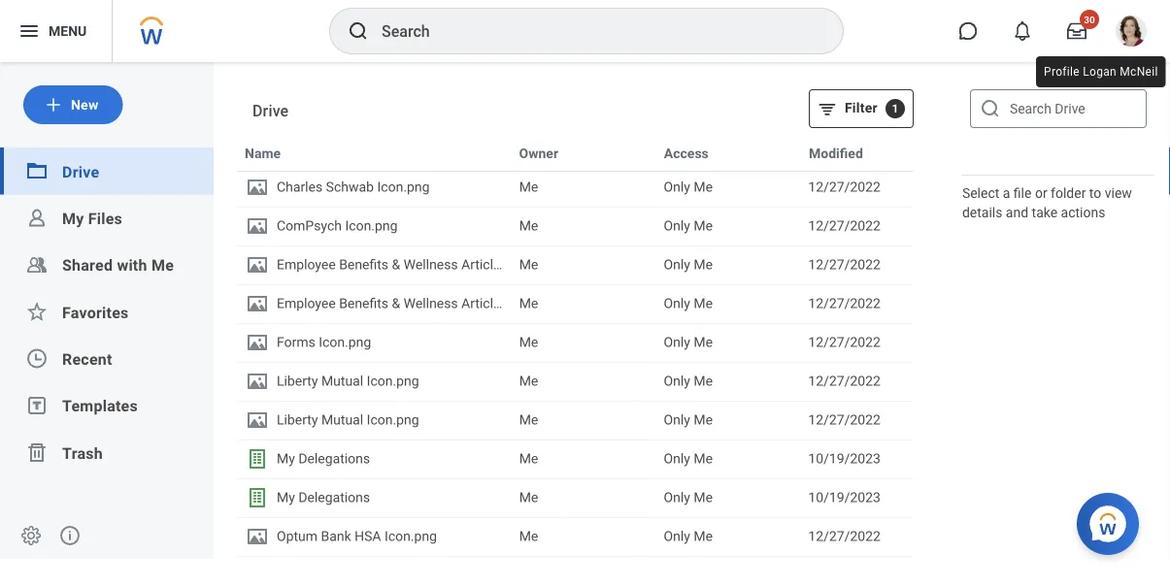 Task type: locate. For each thing, give the bounding box(es) containing it.
my files
[[62, 210, 123, 228]]

1 vertical spatial my
[[277, 451, 295, 467]]

menu button
[[0, 0, 112, 62]]

me cell for 10th only me link from the bottom of the item list region
[[512, 169, 656, 206]]

1 only me link from the top
[[664, 177, 793, 198]]

7 row from the top
[[237, 362, 914, 401]]

30
[[1085, 14, 1096, 25]]

icon.png inside "link"
[[385, 529, 437, 545]]

1 my delegations from the top
[[277, 451, 370, 467]]

liberty for sixth only me link from the top of the item list region's document image
[[277, 374, 318, 390]]

2 my delegations link from the top
[[246, 487, 504, 510]]

1 vertical spatial image.png
[[504, 296, 568, 312]]

2 only me from the top
[[664, 218, 713, 234]]

workbook image
[[246, 448, 269, 471], [246, 448, 269, 471], [246, 487, 269, 510]]

templates
[[62, 397, 138, 416]]

mcneil
[[1121, 65, 1159, 79]]

profile logan mcneil tooltip
[[1033, 52, 1171, 91]]

files
[[88, 210, 123, 228]]

7 me cell from the top
[[512, 402, 656, 439]]

wellness down compsych icon.png link
[[404, 257, 458, 273]]

employee up forms
[[277, 296, 336, 312]]

document image for sixth only me link from the top of the item list region
[[246, 370, 269, 394]]

my up optum
[[277, 451, 295, 467]]

only me for 9th only me link from the bottom
[[664, 218, 713, 234]]

10/19/2023
[[809, 451, 881, 467], [809, 490, 881, 506]]

0 vertical spatial wellness
[[404, 257, 458, 273]]

notifications large image
[[1013, 21, 1033, 41]]

article for 4th only me link from the top
[[462, 296, 501, 312]]

8 12/27/2022 from the top
[[809, 529, 881, 545]]

& down compsych icon.png link
[[392, 257, 401, 273]]

1 vertical spatial article
[[462, 296, 501, 312]]

only me
[[664, 179, 713, 195], [664, 218, 713, 234], [664, 257, 713, 273], [664, 296, 713, 312], [664, 335, 713, 351], [664, 374, 713, 390], [664, 412, 713, 429], [664, 451, 713, 467], [664, 490, 713, 506], [664, 529, 713, 545]]

me cell for ninth only me link
[[512, 480, 656, 517]]

grid containing name
[[237, 133, 914, 587]]

1 me cell from the top
[[512, 169, 656, 206]]

2 document image from the top
[[246, 254, 269, 277]]

folder open image
[[25, 160, 49, 183]]

liberty
[[277, 374, 318, 390], [277, 412, 318, 429]]

2 10/19/2023 from the top
[[809, 490, 881, 506]]

1 10/19/2023 from the top
[[809, 451, 881, 467]]

1 vertical spatial employee benefits & wellness article image.png
[[277, 296, 568, 312]]

employee benefits & wellness article image.png down compsych icon.png link
[[277, 257, 568, 273]]

1 vertical spatial liberty
[[277, 412, 318, 429]]

9 only me from the top
[[664, 490, 713, 506]]

document image
[[246, 176, 269, 199], [246, 215, 269, 238], [246, 215, 269, 238], [246, 254, 269, 277], [246, 292, 269, 316], [246, 331, 269, 355], [246, 331, 269, 355], [246, 370, 269, 394], [246, 409, 269, 432], [246, 526, 269, 549]]

document image for compsych icon.png link
[[246, 215, 269, 238]]

2 liberty mutual icon.png link from the top
[[246, 409, 504, 432]]

my for ninth only me link
[[277, 490, 295, 506]]

wellness for me cell for 4th only me link from the top
[[404, 296, 458, 312]]

or
[[1036, 185, 1048, 201]]

0 vertical spatial liberty mutual icon.png link
[[246, 370, 504, 394]]

only for sixth only me link from the bottom of the item list region
[[664, 335, 691, 351]]

row containing name
[[237, 133, 914, 172]]

document image
[[246, 176, 269, 199], [246, 254, 269, 277], [246, 292, 269, 316], [246, 370, 269, 394], [246, 409, 269, 432], [246, 526, 269, 549]]

user image
[[25, 206, 49, 230]]

only for 10th only me link from the bottom of the item list region
[[664, 179, 691, 195]]

only for third only me link from the bottom
[[664, 451, 691, 467]]

5 document image from the top
[[246, 409, 269, 432]]

employee benefits & wellness article image.png link for me cell for third only me link from the top
[[246, 254, 568, 277]]

2 vertical spatial my
[[277, 490, 295, 506]]

liberty mutual icon.png link
[[246, 370, 504, 394], [246, 409, 504, 432]]

3 cell from the left
[[656, 558, 801, 587]]

0 vertical spatial 10/19/2023
[[809, 451, 881, 467]]

employee benefits & wellness article image.png link down compsych icon.png link
[[246, 254, 568, 277]]

only for third only me link from the top
[[664, 257, 691, 273]]

my
[[62, 210, 84, 228], [277, 451, 295, 467], [277, 490, 295, 506]]

row containing forms icon.png
[[237, 324, 914, 362]]

1 vertical spatial mutual
[[322, 412, 364, 429]]

5 only me from the top
[[664, 335, 713, 351]]

0 vertical spatial employee
[[277, 257, 336, 273]]

employee benefits & wellness article image.png link up forms icon.png link
[[246, 292, 568, 316]]

6 only me from the top
[[664, 374, 713, 390]]

4 me cell from the top
[[512, 286, 656, 323]]

wellness
[[404, 257, 458, 273], [404, 296, 458, 312]]

new button
[[23, 86, 123, 124]]

row
[[237, 133, 914, 172], [237, 168, 914, 207], [237, 207, 914, 246], [237, 246, 914, 285], [237, 285, 914, 324], [237, 324, 914, 362], [237, 362, 914, 401], [237, 401, 914, 440], [237, 440, 914, 479], [237, 479, 914, 518], [237, 518, 914, 557], [237, 557, 914, 587]]

6 row from the top
[[237, 324, 914, 362]]

0 vertical spatial delegations
[[299, 451, 370, 467]]

access
[[664, 145, 709, 161]]

0 vertical spatial employee benefits & wellness article image.png
[[277, 257, 568, 273]]

4 only me from the top
[[664, 296, 713, 312]]

only me for third only me link from the bottom
[[664, 451, 713, 467]]

9 only from the top
[[664, 490, 691, 506]]

1 image.png from the top
[[504, 257, 568, 273]]

1 vertical spatial wellness
[[404, 296, 458, 312]]

10 me cell from the top
[[512, 519, 656, 556]]

only me link
[[664, 177, 793, 198], [664, 216, 793, 237], [664, 255, 793, 276], [664, 293, 793, 315], [664, 332, 793, 354], [664, 371, 793, 393], [664, 410, 793, 431], [664, 449, 793, 470], [664, 488, 793, 509], [664, 527, 793, 548]]

1 document image from the top
[[246, 176, 269, 199]]

2 employee benefits & wellness article image.png from the top
[[277, 296, 568, 312]]

2 cell from the left
[[512, 558, 656, 587]]

benefits
[[339, 257, 389, 273], [339, 296, 389, 312]]

me
[[520, 179, 539, 195], [694, 179, 713, 195], [520, 218, 539, 234], [694, 218, 713, 234], [152, 257, 174, 275], [520, 257, 539, 273], [694, 257, 713, 273], [520, 296, 539, 312], [694, 296, 713, 312], [520, 335, 539, 351], [694, 335, 713, 351], [520, 374, 539, 390], [694, 374, 713, 390], [520, 412, 539, 429], [694, 412, 713, 429], [520, 451, 539, 467], [694, 451, 713, 467], [520, 490, 539, 506], [694, 490, 713, 506], [520, 529, 539, 545], [694, 529, 713, 545]]

employee down compsych
[[277, 257, 336, 273]]

2 article from the top
[[462, 296, 501, 312]]

7 only from the top
[[664, 412, 691, 429]]

2 image.png from the top
[[504, 296, 568, 312]]

7 only me from the top
[[664, 412, 713, 429]]

favorites button
[[62, 303, 129, 322]]

4 document image from the top
[[246, 370, 269, 394]]

compsych icon.png link
[[246, 215, 504, 238]]

1 employee from the top
[[277, 257, 336, 273]]

1 vertical spatial &
[[392, 296, 401, 312]]

mutual
[[322, 374, 364, 390], [322, 412, 364, 429]]

0 vertical spatial article
[[462, 257, 501, 273]]

& for 4th only me link from the top
[[392, 296, 401, 312]]

only for sixth only me link from the top of the item list region
[[664, 374, 691, 390]]

item list region
[[214, 62, 938, 587]]

2 12/27/2022 from the top
[[809, 218, 881, 234]]

1 article from the top
[[462, 257, 501, 273]]

4 12/27/2022 from the top
[[809, 296, 881, 312]]

1 cell from the left
[[238, 558, 512, 587]]

1 my delegations link from the top
[[246, 448, 504, 471]]

1 vertical spatial employee
[[277, 296, 336, 312]]

me cell for sixth only me link from the bottom of the item list region
[[512, 325, 656, 361]]

1 liberty mutual icon.png link from the top
[[246, 370, 504, 394]]

charles schwab icon.png link
[[246, 176, 504, 199]]

0 vertical spatial liberty mutual icon.png
[[277, 374, 419, 390]]

3 me cell from the top
[[512, 247, 656, 284]]

1 only from the top
[[664, 179, 691, 195]]

2 only from the top
[[664, 218, 691, 234]]

2 only me link from the top
[[664, 216, 793, 237]]

inbox large image
[[1068, 21, 1087, 41]]

4 cell from the left
[[801, 558, 913, 587]]

file
[[1014, 185, 1032, 201]]

me cell for third only me link from the top
[[512, 247, 656, 284]]

4 only me link from the top
[[664, 293, 793, 315]]

5 row from the top
[[237, 285, 914, 324]]

2 employee from the top
[[277, 296, 336, 312]]

article
[[462, 257, 501, 273], [462, 296, 501, 312]]

folder
[[1051, 185, 1087, 201]]

drive right folder open icon
[[62, 163, 99, 181]]

1 liberty mutual icon.png from the top
[[277, 374, 419, 390]]

me cell for fourth only me link from the bottom
[[512, 402, 656, 439]]

cell
[[238, 558, 512, 587], [512, 558, 656, 587], [656, 558, 801, 587], [801, 558, 913, 587]]

to
[[1090, 185, 1102, 201]]

8 only me link from the top
[[664, 449, 793, 470]]

2 employee benefits & wellness article image.png link from the top
[[246, 292, 568, 316]]

1 vertical spatial benefits
[[339, 296, 389, 312]]

1 vertical spatial 10/19/2023
[[809, 490, 881, 506]]

my delegations
[[277, 451, 370, 467], [277, 490, 370, 506]]

1 only me from the top
[[664, 179, 713, 195]]

drive inside item list region
[[253, 102, 289, 120]]

workday assistant region
[[1078, 486, 1148, 556]]

modified
[[809, 145, 864, 161]]

2 mutual from the top
[[322, 412, 364, 429]]

me cell for 9th only me link from the bottom
[[512, 208, 656, 245]]

1 & from the top
[[392, 257, 401, 273]]

9 only me link from the top
[[664, 488, 793, 509]]

0 vertical spatial employee benefits & wellness article image.png link
[[246, 254, 568, 277]]

row containing optum bank hsa icon.png
[[237, 518, 914, 557]]

my right workbook image
[[277, 490, 295, 506]]

0 vertical spatial my delegations link
[[246, 448, 504, 471]]

a
[[1004, 185, 1011, 201]]

benefits up forms icon.png link
[[339, 296, 389, 312]]

1 mutual from the top
[[322, 374, 364, 390]]

2 liberty from the top
[[277, 412, 318, 429]]

only
[[664, 179, 691, 195], [664, 218, 691, 234], [664, 257, 691, 273], [664, 296, 691, 312], [664, 335, 691, 351], [664, 374, 691, 390], [664, 412, 691, 429], [664, 451, 691, 467], [664, 490, 691, 506], [664, 529, 691, 545]]

1 employee benefits & wellness article image.png link from the top
[[246, 254, 568, 277]]

drive button
[[62, 163, 99, 181]]

only for 4th only me link from the top
[[664, 296, 691, 312]]

6 document image from the top
[[246, 526, 269, 549]]

3 only from the top
[[664, 257, 691, 273]]

name
[[245, 145, 281, 161]]

hsa
[[355, 529, 381, 545]]

11 row from the top
[[237, 518, 914, 557]]

1 vertical spatial employee benefits & wellness article image.png link
[[246, 292, 568, 316]]

1 vertical spatial drive
[[62, 163, 99, 181]]

profile logan mcneil image
[[1116, 16, 1148, 51]]

view
[[1106, 185, 1133, 201]]

1 delegations from the top
[[299, 451, 370, 467]]

10 only me from the top
[[664, 529, 713, 545]]

8 only from the top
[[664, 451, 691, 467]]

liberty mutual icon.png for document image associated with fourth only me link from the bottom
[[277, 412, 419, 429]]

delegations
[[299, 451, 370, 467], [299, 490, 370, 506]]

1 row from the top
[[237, 133, 914, 172]]

my delegations link
[[246, 448, 504, 471], [246, 487, 504, 510]]

2 benefits from the top
[[339, 296, 389, 312]]

2 wellness from the top
[[404, 296, 458, 312]]

document image for document image for 4th only me link from the top
[[246, 292, 269, 316]]

me cell for sixth only me link from the top of the item list region
[[512, 363, 656, 400]]

1 horizontal spatial drive
[[253, 102, 289, 120]]

5 me cell from the top
[[512, 325, 656, 361]]

2 & from the top
[[392, 296, 401, 312]]

10/19/2023 for third only me link from the bottom
[[809, 451, 881, 467]]

wellness up forms icon.png link
[[404, 296, 458, 312]]

grid
[[237, 133, 914, 587]]

me cell
[[512, 169, 656, 206], [512, 208, 656, 245], [512, 247, 656, 284], [512, 286, 656, 323], [512, 325, 656, 361], [512, 363, 656, 400], [512, 402, 656, 439], [512, 441, 656, 478], [512, 480, 656, 517], [512, 519, 656, 556]]

6 only from the top
[[664, 374, 691, 390]]

2 liberty mutual icon.png from the top
[[277, 412, 419, 429]]

8 only me from the top
[[664, 451, 713, 467]]

select a file or folder to view details and take actions
[[963, 185, 1133, 221]]

0 vertical spatial image.png
[[504, 257, 568, 273]]

& up forms icon.png link
[[392, 296, 401, 312]]

me cell for 4th only me link from the top
[[512, 286, 656, 323]]

charles schwab icon.png
[[277, 179, 430, 195]]

0 vertical spatial benefits
[[339, 257, 389, 273]]

10 only me link from the top
[[664, 527, 793, 548]]

me cell for third only me link from the bottom
[[512, 441, 656, 478]]

mutual for fourth only me link from the bottom
[[322, 412, 364, 429]]

drive up name
[[253, 102, 289, 120]]

my left files
[[62, 210, 84, 228]]

employee benefits & wellness article image.png up forms icon.png link
[[277, 296, 568, 312]]

1 vertical spatial delegations
[[299, 490, 370, 506]]

5 only from the top
[[664, 335, 691, 351]]

employee benefits & wellness article image.png link
[[246, 254, 568, 277], [246, 292, 568, 316]]

8 me cell from the top
[[512, 441, 656, 478]]

2 me cell from the top
[[512, 208, 656, 245]]

document image for forms icon.png link
[[246, 331, 269, 355]]

row containing compsych icon.png
[[237, 207, 914, 246]]

1 vertical spatial liberty mutual icon.png
[[277, 412, 419, 429]]

drive
[[253, 102, 289, 120], [62, 163, 99, 181]]

image.png
[[504, 257, 568, 273], [504, 296, 568, 312]]

forms
[[277, 335, 316, 351]]

only for ninth only me link
[[664, 490, 691, 506]]

filter image
[[818, 99, 838, 119]]

employee
[[277, 257, 336, 273], [277, 296, 336, 312]]

workbook image for workbook image
[[246, 487, 269, 510]]

my delegations link for third only me link from the bottom
[[246, 448, 504, 471]]

actions
[[1062, 205, 1106, 221]]

2 row from the top
[[237, 168, 914, 207]]

my delegations link for ninth only me link
[[246, 487, 504, 510]]

&
[[392, 257, 401, 273], [392, 296, 401, 312]]

3 row from the top
[[237, 207, 914, 246]]

employee benefits & wellness article image.png
[[277, 257, 568, 273], [277, 296, 568, 312]]

1 liberty from the top
[[277, 374, 318, 390]]

compsych icon.png
[[277, 218, 398, 234]]

4 only from the top
[[664, 296, 691, 312]]

document image for me cell for third only me link from the top employee benefits & wellness article image.png "link"
[[246, 254, 269, 277]]

document image for optum bank hsa icon.png "link"
[[246, 526, 269, 549]]

3 only me link from the top
[[664, 255, 793, 276]]

and
[[1007, 205, 1029, 221]]

0 vertical spatial drive
[[253, 102, 289, 120]]

1 vertical spatial my delegations link
[[246, 487, 504, 510]]

9 me cell from the top
[[512, 480, 656, 517]]

take
[[1032, 205, 1058, 221]]

document image for fourth only me link from the bottom
[[246, 409, 269, 432]]

employee for third only me link from the top
[[277, 257, 336, 273]]

1 12/27/2022 from the top
[[809, 179, 881, 195]]

12/27/2022
[[809, 179, 881, 195], [809, 218, 881, 234], [809, 257, 881, 273], [809, 296, 881, 312], [809, 335, 881, 351], [809, 374, 881, 390], [809, 412, 881, 429], [809, 529, 881, 545]]

wellness for me cell for third only me link from the top
[[404, 257, 458, 273]]

0 vertical spatial my delegations
[[277, 451, 370, 467]]

0 vertical spatial liberty
[[277, 374, 318, 390]]

0 vertical spatial &
[[392, 257, 401, 273]]

1 wellness from the top
[[404, 257, 458, 273]]

3 only me from the top
[[664, 257, 713, 273]]

3 document image from the top
[[246, 292, 269, 316]]

employee for 4th only me link from the top
[[277, 296, 336, 312]]

1 vertical spatial liberty mutual icon.png link
[[246, 409, 504, 432]]

10 only from the top
[[664, 529, 691, 545]]

icon.png
[[377, 179, 430, 195], [345, 218, 398, 234], [319, 335, 371, 351], [367, 374, 419, 390], [367, 412, 419, 429], [385, 529, 437, 545]]

0 vertical spatial mutual
[[322, 374, 364, 390]]

benefits down compsych icon.png link
[[339, 257, 389, 273]]

1 employee benefits & wellness article image.png from the top
[[277, 257, 568, 273]]

only me for 4th only me link from the top
[[664, 296, 713, 312]]

document image for 4th only me link from the top
[[246, 292, 269, 316]]

1 vertical spatial my delegations
[[277, 490, 370, 506]]

mutual for sixth only me link from the top of the item list region
[[322, 374, 364, 390]]

0 vertical spatial my
[[62, 210, 84, 228]]

0 horizontal spatial drive
[[62, 163, 99, 181]]

liberty mutual icon.png
[[277, 374, 419, 390], [277, 412, 419, 429]]



Task type: describe. For each thing, give the bounding box(es) containing it.
workbook image for third only me link from the bottom's my delegations link
[[246, 448, 269, 471]]

forms icon.png
[[277, 335, 371, 351]]

image.png for 4th only me link from the top
[[504, 296, 568, 312]]

8 row from the top
[[237, 401, 914, 440]]

select
[[963, 185, 1000, 201]]

trash button
[[62, 444, 103, 463]]

profile logan mcneil
[[1045, 65, 1159, 79]]

only for first only me link from the bottom of the item list region
[[664, 529, 691, 545]]

liberty mutual icon.png link for sixth only me link from the top of the item list region
[[246, 370, 504, 394]]

recent button
[[62, 350, 112, 369]]

delegations for workbook image
[[299, 490, 370, 506]]

liberty mutual icon.png for sixth only me link from the top of the item list region's document image
[[277, 374, 419, 390]]

only for 9th only me link from the bottom
[[664, 218, 691, 234]]

schwab
[[326, 179, 374, 195]]

compsych
[[277, 218, 342, 234]]

document image for document image associated with fourth only me link from the bottom
[[246, 409, 269, 432]]

star image
[[25, 300, 49, 324]]

favorites
[[62, 303, 129, 322]]

logan
[[1084, 65, 1117, 79]]

only for fourth only me link from the bottom
[[664, 412, 691, 429]]

owner
[[519, 145, 559, 161]]

search image
[[347, 19, 370, 43]]

plus image
[[44, 95, 63, 115]]

2 my delegations from the top
[[277, 490, 370, 506]]

workbook image
[[246, 487, 269, 510]]

4 row from the top
[[237, 246, 914, 285]]

optum bank hsa icon.png link
[[246, 526, 504, 549]]

only me for ninth only me link
[[664, 490, 713, 506]]

only me for sixth only me link from the bottom of the item list region
[[664, 335, 713, 351]]

gear image
[[19, 525, 43, 548]]

employee benefits & wellness article image.png for me cell for third only me link from the top
[[277, 257, 568, 273]]

5 12/27/2022 from the top
[[809, 335, 881, 351]]

10/19/2023 for ninth only me link
[[809, 490, 881, 506]]

trash image
[[25, 441, 49, 465]]

3 12/27/2022 from the top
[[809, 257, 881, 273]]

document image for sixth only me link from the top of the item list region's document image
[[246, 370, 269, 394]]

1
[[892, 102, 899, 116]]

info image
[[58, 525, 82, 548]]

search image
[[979, 97, 1003, 120]]

details
[[963, 205, 1003, 221]]

profile
[[1045, 65, 1080, 79]]

optum bank hsa icon.png
[[277, 529, 437, 545]]

10 row from the top
[[237, 479, 914, 518]]

shared
[[62, 257, 113, 275]]

& for third only me link from the top
[[392, 257, 401, 273]]

only me for third only me link from the top
[[664, 257, 713, 273]]

clock image
[[25, 347, 49, 371]]

document image for document image related to 10th only me link from the bottom of the item list region
[[246, 176, 269, 199]]

my for third only me link from the bottom
[[277, 451, 295, 467]]

recent
[[62, 350, 112, 369]]

charles
[[277, 179, 323, 195]]

document image for 10th only me link from the bottom of the item list region
[[246, 176, 269, 199]]

shared with me button
[[62, 257, 174, 275]]

optum
[[277, 529, 318, 545]]

employee benefits & wellness article image.png for me cell for 4th only me link from the top
[[277, 296, 568, 312]]

5 only me link from the top
[[664, 332, 793, 354]]

Search Workday  search field
[[382, 10, 804, 52]]

employee benefits & wellness article image.png link for me cell for 4th only me link from the top
[[246, 292, 568, 316]]

trash
[[62, 444, 103, 463]]

search drive field
[[971, 89, 1148, 128]]

with
[[117, 257, 147, 275]]

menu
[[49, 23, 87, 39]]

justify image
[[17, 19, 41, 43]]

bank
[[321, 529, 351, 545]]

only me for 10th only me link from the bottom of the item list region
[[664, 179, 713, 195]]

30 button
[[1056, 10, 1100, 52]]

grid inside item list region
[[237, 133, 914, 587]]

only me for first only me link from the bottom of the item list region
[[664, 529, 713, 545]]

new
[[71, 97, 99, 113]]

shared with me image
[[25, 253, 49, 277]]

liberty for document image associated with fourth only me link from the bottom
[[277, 412, 318, 429]]

12 row from the top
[[237, 557, 914, 587]]

6 only me link from the top
[[664, 371, 793, 393]]

templates button
[[62, 397, 138, 416]]

6 12/27/2022 from the top
[[809, 374, 881, 390]]

1 benefits from the top
[[339, 257, 389, 273]]

shared with me
[[62, 257, 174, 275]]

me cell for first only me link from the bottom of the item list region
[[512, 519, 656, 556]]

only me for fourth only me link from the bottom
[[664, 412, 713, 429]]

image.png for third only me link from the top
[[504, 257, 568, 273]]

liberty mutual icon.png link for fourth only me link from the bottom
[[246, 409, 504, 432]]

9 row from the top
[[237, 440, 914, 479]]

row containing charles schwab icon.png
[[237, 168, 914, 207]]

delegations for third only me link from the bottom's my delegations link's workbook icon
[[299, 451, 370, 467]]

article for third only me link from the top
[[462, 257, 501, 273]]

forms icon.png link
[[246, 331, 504, 355]]

filter
[[845, 100, 878, 116]]

my files button
[[62, 210, 123, 228]]

only me for sixth only me link from the top of the item list region
[[664, 374, 713, 390]]

7 only me link from the top
[[664, 410, 793, 431]]

7 12/27/2022 from the top
[[809, 412, 881, 429]]



Task type: vqa. For each thing, say whether or not it's contained in the screenshot.
tenth "Only Me"
yes



